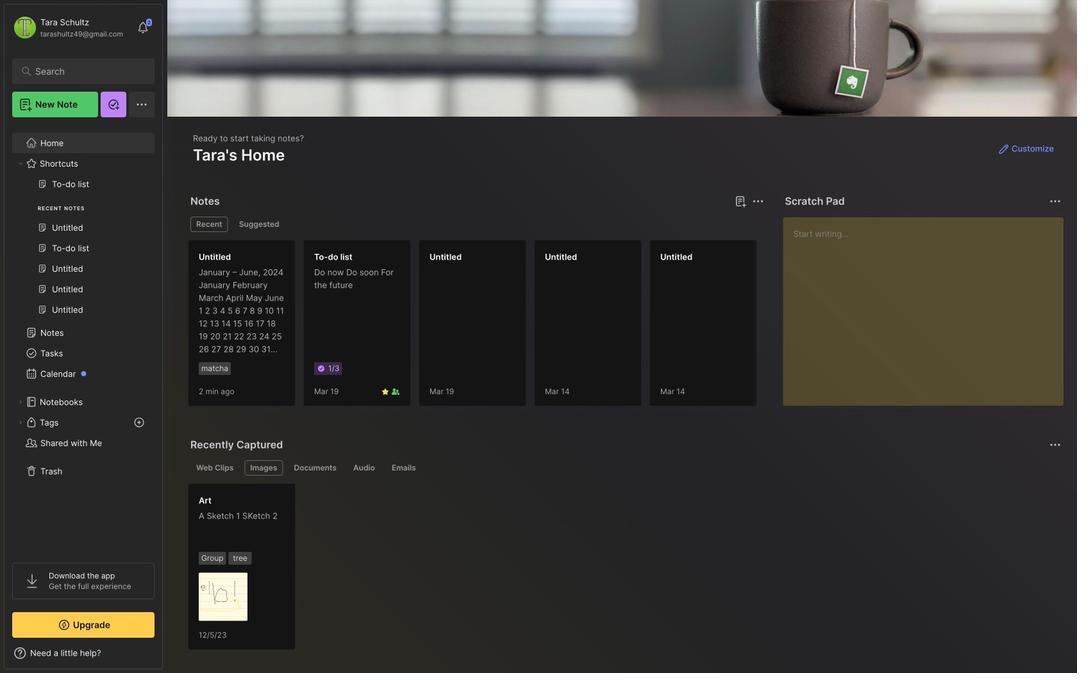 Task type: vqa. For each thing, say whether or not it's contained in the screenshot.
'Group' at the left of the page
yes



Task type: locate. For each thing, give the bounding box(es) containing it.
WHAT'S NEW field
[[4, 643, 162, 664]]

0 horizontal spatial more actions image
[[751, 194, 766, 209]]

tree
[[4, 125, 162, 552]]

None search field
[[35, 64, 138, 79]]

click to collapse image
[[162, 650, 172, 665]]

tab list
[[191, 217, 762, 232], [191, 461, 1060, 476]]

More actions field
[[750, 192, 768, 210], [1047, 192, 1065, 210], [1047, 436, 1065, 454]]

main element
[[0, 0, 167, 674]]

tree inside main element
[[4, 125, 162, 552]]

tab
[[191, 217, 228, 232], [233, 217, 285, 232], [191, 461, 240, 476], [245, 461, 283, 476], [288, 461, 343, 476], [348, 461, 381, 476], [386, 461, 422, 476]]

1 vertical spatial more actions image
[[1048, 438, 1064, 453]]

expand tags image
[[17, 419, 24, 427]]

group
[[12, 174, 154, 328]]

0 vertical spatial tab list
[[191, 217, 762, 232]]

0 vertical spatial more actions image
[[751, 194, 766, 209]]

row group
[[188, 240, 1078, 414]]

Search text field
[[35, 65, 138, 78]]

none search field inside main element
[[35, 64, 138, 79]]

more actions image
[[751, 194, 766, 209], [1048, 438, 1064, 453]]

1 vertical spatial tab list
[[191, 461, 1060, 476]]



Task type: describe. For each thing, give the bounding box(es) containing it.
thumbnail image
[[199, 573, 248, 622]]

2 tab list from the top
[[191, 461, 1060, 476]]

expand notebooks image
[[17, 398, 24, 406]]

more actions image
[[1048, 194, 1064, 209]]

group inside tree
[[12, 174, 154, 328]]

Start writing… text field
[[794, 217, 1064, 396]]

Account field
[[12, 15, 123, 40]]

1 horizontal spatial more actions image
[[1048, 438, 1064, 453]]

1 tab list from the top
[[191, 217, 762, 232]]



